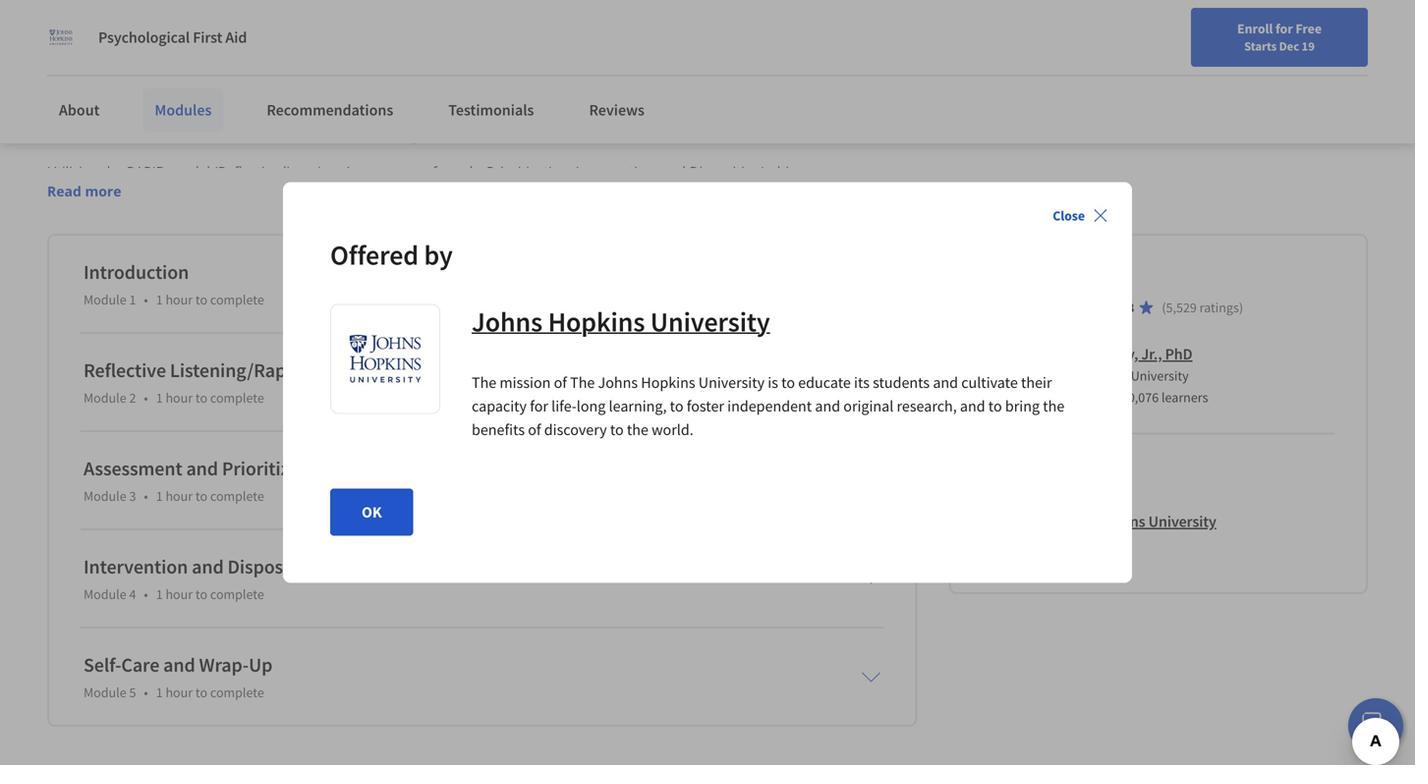 Task type: describe. For each thing, give the bounding box(es) containing it.
critical
[[400, 224, 442, 243]]

to right learn
[[87, 105, 101, 124]]

mass
[[728, 204, 762, 222]]

find
[[926, 62, 951, 80]]

in down self-
[[120, 513, 131, 532]]

the down learning,
[[627, 420, 649, 440]]

is inside the mission of the johns hopkins university is to educate its students and cultivate their capacity for life-long learning, to foster independent and original research, and to bring the benefits of discovery to the world.
[[768, 373, 778, 393]]

homicide,
[[235, 245, 297, 264]]

to:
[[295, 307, 312, 326]]

1 vertical spatial psychological/
[[168, 410, 259, 429]]

the up critical
[[381, 204, 402, 222]]

by inside dialog
[[424, 238, 453, 272]]

2 vertical spatial more
[[616, 369, 650, 388]]

for inside the enroll for free starts dec 19
[[1276, 20, 1293, 37]]

read
[[47, 182, 81, 201]]

disaster
[[765, 204, 816, 222]]

self-
[[113, 472, 140, 491]]

(reflective
[[214, 162, 280, 181]]

the down based
[[605, 224, 626, 243]]

reflectively
[[101, 348, 170, 367]]

ratings
[[1200, 299, 1239, 317]]

learners
[[1162, 389, 1209, 407]]

0 horizontal spatial behavioral
[[263, 410, 330, 429]]

severe,
[[654, 369, 699, 388]]

in right effective
[[804, 245, 816, 264]]

5,529
[[1166, 299, 1197, 317]]

hopkins inside george everly, jr., phd johns hopkins university
[[1081, 367, 1128, 385]]

and up research, on the right bottom
[[933, 373, 958, 393]]

starts
[[1245, 38, 1277, 54]]

reviews
[[589, 100, 645, 120]]

readily
[[105, 204, 148, 222]]

potentially
[[703, 369, 771, 388]]

testimonials
[[449, 100, 534, 120]]

addition,
[[470, 245, 527, 264]]

to left pfa
[[246, 328, 259, 346]]

its
[[854, 373, 870, 393]]

0 vertical spatial reactions
[[518, 369, 577, 388]]

acute
[[114, 431, 150, 449]]

banner navigation
[[16, 0, 553, 39]]

reflective
[[677, 105, 739, 124]]

0 vertical spatial psychological/
[[317, 369, 407, 388]]

discovery
[[544, 420, 607, 440]]

close button
[[1045, 198, 1117, 233]]

the right bring
[[1043, 397, 1065, 416]]

1 horizontal spatial johns hopkins university link
[[1047, 510, 1217, 534]]

johns hopkins university link inside offered by dialog
[[472, 304, 770, 340]]

0 horizontal spatial are
[[120, 46, 158, 80]]

assessment inside utilizing the rapid model (reflective listening, assessment of needs, prioritization, intervention, and disposition), this specialized course provides perspectives on injuries and trauma that are beyond those physical in nature. the rapid model is readily applicable to public health settings, the workplace, the military, faith-based organizations, mass disaster venues, and even the demands of more commonplace critical events, e.g., dealing with the psychological aftermath of accidents, robberies, suicide, homicide, or community violence. in addition, the rapid model has been found effective in promoting personal and community resilience. participants will increase their abilities to: - discuss key concepts related to pfa - listen reflectively - differentiate benign, non-incapacitating psychological/ behavioral crisis reactions from more severe, potentially incapacitating, crisis reactions - prioritize (triage) psychological/ behavioral crisis reactions - mitigate acute distress and dysfunction, as appropriate - recognize when to facilitate access to further mental health support - practice self-care developed in collaboration with johns hopkins open education lab.
[[344, 162, 421, 181]]

their inside utilizing the rapid model (reflective listening, assessment of needs, prioritization, intervention, and disposition), this specialized course provides perspectives on injuries and trauma that are beyond those physical in nature. the rapid model is readily applicable to public health settings, the workplace, the military, faith-based organizations, mass disaster venues, and even the demands of more commonplace critical events, e.g., dealing with the psychological aftermath of accidents, robberies, suicide, homicide, or community violence. in addition, the rapid model has been found effective in promoting personal and community resilience. participants will increase their abilities to: - discuss key concepts related to pfa - listen reflectively - differentiate benign, non-incapacitating psychological/ behavioral crisis reactions from more severe, potentially incapacitating, crisis reactions - prioritize (triage) psychological/ behavioral crisis reactions - mitigate acute distress and dysfunction, as appropriate - recognize when to facilitate access to further mental health support - practice self-care developed in collaboration with johns hopkins open education lab.
[[209, 307, 239, 326]]

collaboration
[[135, 513, 220, 532]]

faith-
[[558, 204, 592, 222]]

english button
[[1059, 39, 1178, 103]]

education
[[388, 513, 452, 532]]

for for businesses
[[163, 10, 184, 29]]

participants
[[47, 307, 123, 326]]

modules link
[[143, 88, 224, 132]]

johns inside utilizing the rapid model (reflective listening, assessment of needs, prioritization, intervention, and disposition), this specialized course provides perspectives on injuries and trauma that are beyond those physical in nature. the rapid model is readily applicable to public health settings, the workplace, the military, faith-based organizations, mass disaster venues, and even the demands of more commonplace critical events, e.g., dealing with the psychological aftermath of accidents, robberies, suicide, homicide, or community violence. in addition, the rapid model has been found effective in promoting personal and community resilience. participants will increase their abilities to: - discuss key concepts related to pfa - listen reflectively - differentiate benign, non-incapacitating psychological/ behavioral crisis reactions from more severe, potentially incapacitating, crisis reactions - prioritize (triage) psychological/ behavioral crisis reactions - mitigate acute distress and dysfunction, as appropriate - recognize when to facilitate access to further mental health support - practice self-care developed in collaboration with johns hopkins open education lab.
[[254, 513, 290, 532]]

needs, inside utilizing the rapid model (reflective listening, assessment of needs, prioritization, intervention, and disposition), this specialized course provides perspectives on injuries and trauma that are beyond those physical in nature. the rapid model is readily applicable to public health settings, the workplace, the military, faith-based organizations, mass disaster venues, and even the demands of more commonplace critical events, e.g., dealing with the psychological aftermath of accidents, robberies, suicide, homicide, or community violence. in addition, the rapid model has been found effective in promoting personal and community resilience. participants will increase their abilities to: - discuss key concepts related to pfa - listen reflectively - differentiate benign, non-incapacitating psychological/ behavioral crisis reactions from more severe, potentially incapacitating, crisis reactions - prioritize (triage) psychological/ behavioral crisis reactions - mitigate acute distress and dysfunction, as appropriate - recognize when to facilitate access to further mental health support - practice self-care developed in collaboration with johns hopkins open education lab.
[[441, 162, 483, 181]]

rapid up disaster
[[754, 183, 793, 202]]

course inside utilizing the rapid model (reflective listening, assessment of needs, prioritization, intervention, and disposition), this specialized course provides perspectives on injuries and trauma that are beyond those physical in nature. the rapid model is readily applicable to public health settings, the workplace, the military, faith-based organizations, mass disaster venues, and even the demands of more commonplace critical events, e.g., dealing with the psychological aftermath of accidents, robberies, suicide, homicide, or community violence. in addition, the rapid model has been found effective in promoting personal and community resilience. participants will increase their abilities to: - discuss key concepts related to pfa - listen reflectively - differentiate benign, non-incapacitating psychological/ behavioral crisis reactions from more severe, potentially incapacitating, crisis reactions - prioritize (triage) psychological/ behavioral crisis reactions - mitigate acute distress and dysfunction, as appropriate - recognize when to facilitate access to further mental health support - practice self-care developed in collaboration with johns hopkins open education lab.
[[121, 183, 164, 202]]

rapid up readily
[[127, 162, 166, 181]]

find your new career link
[[916, 59, 1059, 84]]

listening, inside learn to provide psychological first aid to people in an emergency by employing the rapid model: reflective listening, assessment of needs, prioritization, intervention, and disposition.
[[742, 105, 800, 124]]

differentiate
[[59, 369, 140, 388]]

benign,
[[143, 369, 191, 388]]

of up "life-"
[[554, 373, 567, 393]]

0 horizontal spatial model
[[47, 204, 88, 222]]

1 vertical spatial reactions
[[179, 389, 238, 408]]

to up world.
[[670, 397, 684, 416]]

is inside utilizing the rapid model (reflective listening, assessment of needs, prioritization, intervention, and disposition), this specialized course provides perspectives on injuries and trauma that are beyond those physical in nature. the rapid model is readily applicable to public health settings, the workplace, the military, faith-based organizations, mass disaster venues, and even the demands of more commonplace critical events, e.g., dealing with the psychological aftermath of accidents, robberies, suicide, homicide, or community violence. in addition, the rapid model has been found effective in promoting personal and community resilience. participants will increase their abilities to: - discuss key concepts related to pfa - listen reflectively - differentiate benign, non-incapacitating psychological/ behavioral crisis reactions from more severe, potentially incapacitating, crisis reactions - prioritize (triage) psychological/ behavioral crisis reactions - mitigate acute distress and dysfunction, as appropriate - recognize when to facilitate access to further mental health support - practice self-care developed in collaboration with johns hopkins open education lab.
[[92, 204, 102, 222]]

individuals
[[56, 10, 131, 29]]

modules
[[183, 46, 285, 80]]

dec
[[1280, 38, 1300, 54]]

the inside learn to provide psychological first aid to people in an emergency by employing the rapid model: reflective listening, assessment of needs, prioritization, intervention, and disposition.
[[562, 105, 583, 124]]

everly,
[[1094, 345, 1139, 364]]

johns hopkins university image
[[47, 24, 75, 51]]

1 horizontal spatial community
[[319, 245, 391, 264]]

in up organizations,
[[661, 183, 673, 202]]

johns hopkins university for the right johns hopkins university link
[[1047, 512, 1217, 532]]

needs, inside learn to provide psychological first aid to people in an emergency by employing the rapid model: reflective listening, assessment of needs, prioritization, intervention, and disposition.
[[144, 126, 186, 145]]

their inside the mission of the johns hopkins university is to educate its students and cultivate their capacity for life-long learning, to foster independent and original research, and to bring the benefits of discovery to the world.
[[1021, 373, 1052, 393]]

e.g.,
[[494, 224, 520, 243]]

psychological first aid
[[98, 28, 247, 47]]

(
[[1162, 299, 1166, 317]]

disposition),
[[690, 162, 769, 181]]

for individuals
[[31, 10, 131, 29]]

career
[[1012, 62, 1049, 80]]

incapacitating,
[[47, 389, 140, 408]]

3 - from the top
[[51, 369, 55, 388]]

1 horizontal spatial the
[[570, 373, 595, 393]]

to up independent
[[782, 373, 795, 393]]

disposition.
[[393, 126, 468, 145]]

enroll
[[1238, 20, 1273, 37]]

offered
[[330, 238, 419, 272]]

first
[[193, 28, 222, 47]]

testimonials link
[[437, 88, 546, 132]]

george everly, jr., phd link
[[1043, 345, 1193, 364]]

provides
[[168, 183, 223, 202]]

increase
[[151, 307, 205, 326]]

prioritization, inside utilizing the rapid model (reflective listening, assessment of needs, prioritization, intervention, and disposition), this specialized course provides perspectives on injuries and trauma that are beyond those physical in nature. the rapid model is readily applicable to public health settings, the workplace, the military, faith-based organizations, mass disaster venues, and even the demands of more commonplace critical events, e.g., dealing with the psychological aftermath of accidents, robberies, suicide, homicide, or community violence. in addition, the rapid model has been found effective in promoting personal and community resilience. participants will increase their abilities to: - discuss key concepts related to pfa - listen reflectively - differentiate benign, non-incapacitating psychological/ behavioral crisis reactions from more severe, potentially incapacitating, crisis reactions - prioritize (triage) psychological/ behavioral crisis reactions - mitigate acute distress and dysfunction, as appropriate - recognize when to facilitate access to further mental health support - practice self-care developed in collaboration with johns hopkins open education lab.
[[487, 162, 572, 181]]

educate
[[798, 373, 851, 393]]

students
[[873, 373, 930, 393]]

intervention, inside utilizing the rapid model (reflective listening, assessment of needs, prioritization, intervention, and disposition), this specialized course provides perspectives on injuries and trauma that are beyond those physical in nature. the rapid model is readily applicable to public health settings, the workplace, the military, faith-based organizations, mass disaster venues, and even the demands of more commonplace critical events, e.g., dealing with the psychological aftermath of accidents, robberies, suicide, homicide, or community violence. in addition, the rapid model has been found effective in promoting personal and community resilience. participants will increase their abilities to: - discuss key concepts related to pfa - listen reflectively - differentiate benign, non-incapacitating psychological/ behavioral crisis reactions from more severe, potentially incapacitating, crisis reactions - prioritize (triage) psychological/ behavioral crisis reactions - mitigate acute distress and dysfunction, as appropriate - recognize when to facilitate access to further mental health support - practice self-care developed in collaboration with johns hopkins open education lab.
[[576, 162, 658, 181]]

for businesses
[[163, 10, 259, 29]]

military,
[[503, 204, 555, 222]]

violence.
[[395, 245, 451, 264]]

demands
[[187, 224, 247, 243]]

reviews link
[[577, 88, 657, 132]]

1 vertical spatial health
[[400, 451, 441, 470]]

)
[[1239, 299, 1244, 317]]

beyond
[[515, 183, 563, 202]]

intervention, inside learn to provide psychological first aid to people in an emergency by employing the rapid model: reflective listening, assessment of needs, prioritization, intervention, and disposition.
[[279, 126, 361, 145]]

free
[[1296, 20, 1322, 37]]

hopkins inside utilizing the rapid model (reflective listening, assessment of needs, prioritization, intervention, and disposition), this specialized course provides perspectives on injuries and trauma that are beyond those physical in nature. the rapid model is readily applicable to public health settings, the workplace, the military, faith-based organizations, mass disaster venues, and even the demands of more commonplace critical events, e.g., dealing with the psychological aftermath of accidents, robberies, suicide, homicide, or community violence. in addition, the rapid model has been found effective in promoting personal and community resilience. participants will increase their abilities to: - discuss key concepts related to pfa - listen reflectively - differentiate benign, non-incapacitating psychological/ behavioral crisis reactions from more severe, potentially incapacitating, crisis reactions - prioritize (triage) psychological/ behavioral crisis reactions - mitigate acute distress and dysfunction, as appropriate - recognize when to facilitate access to further mental health support - practice self-care developed in collaboration with johns hopkins open education lab.
[[293, 513, 346, 532]]

of down disaster
[[787, 224, 800, 243]]

will
[[127, 307, 148, 326]]

1 horizontal spatial more
[[267, 224, 302, 243]]

there are 5 modules in this course
[[47, 46, 445, 80]]

coursera image
[[24, 55, 148, 87]]

nature.
[[676, 183, 723, 202]]

0 horizontal spatial the
[[472, 373, 497, 393]]

prioritization, inside learn to provide psychological first aid to people in an emergency by employing the rapid model: reflective listening, assessment of needs, prioritization, intervention, and disposition.
[[190, 126, 275, 145]]

1 horizontal spatial model
[[170, 162, 210, 181]]

ok button
[[330, 489, 413, 536]]

prioritize
[[59, 410, 116, 429]]

this inside utilizing the rapid model (reflective listening, assessment of needs, prioritization, intervention, and disposition), this specialized course provides perspectives on injuries and trauma that are beyond those physical in nature. the rapid model is readily applicable to public health settings, the workplace, the military, faith-based organizations, mass disaster venues, and even the demands of more commonplace critical events, e.g., dealing with the psychological aftermath of accidents, robberies, suicide, homicide, or community violence. in addition, the rapid model has been found effective in promoting personal and community resilience. participants will increase their abilities to: - discuss key concepts related to pfa - listen reflectively - differentiate benign, non-incapacitating psychological/ behavioral crisis reactions from more severe, potentially incapacitating, crisis reactions - prioritize (triage) psychological/ behavioral crisis reactions - mitigate acute distress and dysfunction, as appropriate - recognize when to facilitate access to further mental health support - practice self-care developed in collaboration with johns hopkins open education lab.
[[773, 162, 796, 181]]

0 vertical spatial this
[[318, 46, 362, 80]]

and inside learn to provide psychological first aid to people in an emergency by employing the rapid model: reflective listening, assessment of needs, prioritization, intervention, and disposition.
[[365, 126, 389, 145]]

public
[[238, 204, 276, 222]]

settings,
[[324, 204, 378, 222]]

people
[[315, 105, 359, 124]]

long
[[577, 397, 606, 416]]

has
[[642, 245, 665, 264]]

new
[[983, 62, 1009, 80]]

ok
[[362, 503, 382, 522]]

as
[[317, 431, 331, 449]]

in down banner navigation
[[290, 46, 313, 80]]

based
[[592, 204, 631, 222]]

mitigate
[[59, 431, 111, 449]]

to up the demands
[[221, 204, 234, 222]]

recommendations link
[[255, 88, 405, 132]]

about
[[59, 100, 100, 120]]

for inside the mission of the johns hopkins university is to educate its students and cultivate their capacity for life-long learning, to foster independent and original research, and to bring the benefits of discovery to the world.
[[530, 397, 548, 416]]

psychological inside utilizing the rapid model (reflective listening, assessment of needs, prioritization, intervention, and disposition), this specialized course provides perspectives on injuries and trauma that are beyond those physical in nature. the rapid model is readily applicable to public health settings, the workplace, the military, faith-based organizations, mass disaster venues, and even the demands of more commonplace critical events, e.g., dealing with the psychological aftermath of accidents, robberies, suicide, homicide, or community violence. in addition, the rapid model has been found effective in promoting personal and community resilience. participants will increase their abilities to: - discuss key concepts related to pfa - listen reflectively - differentiate benign, non-incapacitating psychological/ behavioral crisis reactions from more severe, potentially incapacitating, crisis reactions - prioritize (triage) psychological/ behavioral crisis reactions - mitigate acute distress and dysfunction, as appropriate - recognize when to facilitate access to further mental health support - practice self-care developed in collaboration with johns hopkins open education lab.
[[630, 224, 716, 243]]

aid
[[226, 28, 247, 47]]

2 - from the top
[[51, 348, 55, 367]]

foster
[[687, 397, 724, 416]]



Task type: locate. For each thing, give the bounding box(es) containing it.
1 vertical spatial behavioral
[[263, 410, 330, 429]]

rapid
[[586, 105, 626, 124], [127, 162, 166, 181], [754, 183, 793, 202], [555, 245, 594, 264]]

listening, up the on
[[283, 162, 340, 181]]

model left has
[[598, 245, 639, 264]]

prioritization, down first
[[190, 126, 275, 145]]

the inside utilizing the rapid model (reflective listening, assessment of needs, prioritization, intervention, and disposition), this specialized course provides perspectives on injuries and trauma that are beyond those physical in nature. the rapid model is readily applicable to public health settings, the workplace, the military, faith-based organizations, mass disaster venues, and even the demands of more commonplace critical events, e.g., dealing with the psychological aftermath of accidents, robberies, suicide, homicide, or community violence. in addition, the rapid model has been found effective in promoting personal and community resilience. participants will increase their abilities to: - discuss key concepts related to pfa - listen reflectively - differentiate benign, non-incapacitating psychological/ behavioral crisis reactions from more severe, potentially incapacitating, crisis reactions - prioritize (triage) psychological/ behavioral crisis reactions - mitigate acute distress and dysfunction, as appropriate - recognize when to facilitate access to further mental health support - practice self-care developed in collaboration with johns hopkins open education lab.
[[726, 183, 750, 202]]

developed
[[47, 513, 116, 532]]

listen
[[59, 348, 97, 367]]

johns hopkins university inside offered by dialog
[[472, 305, 770, 339]]

1 vertical spatial is
[[768, 373, 778, 393]]

0 vertical spatial are
[[120, 46, 158, 80]]

johns hopkins university for johns hopkins university link in offered by dialog
[[472, 305, 770, 339]]

reactions up the appropriate
[[370, 410, 429, 429]]

community down homicide,
[[206, 266, 279, 284]]

1 horizontal spatial health
[[400, 451, 441, 470]]

for
[[31, 10, 53, 29], [163, 10, 184, 29]]

learn to provide psychological first aid to people in an emergency by employing the rapid model: reflective listening, assessment of needs, prioritization, intervention, and disposition.
[[47, 105, 803, 145]]

course
[[367, 46, 445, 80], [121, 183, 164, 202]]

intervention, up physical
[[576, 162, 658, 181]]

this up disaster
[[773, 162, 796, 181]]

and up nature.
[[661, 162, 686, 181]]

rapid down dealing
[[555, 245, 594, 264]]

university inside george everly, jr., phd johns hopkins university
[[1131, 367, 1189, 385]]

19
[[1302, 38, 1315, 54]]

related
[[197, 328, 243, 346]]

1 horizontal spatial psychological/
[[317, 369, 407, 388]]

( 5,529 ratings )
[[1162, 299, 1244, 317]]

1 vertical spatial for
[[530, 397, 548, 416]]

and left the trauma
[[382, 183, 406, 202]]

4.8
[[1116, 299, 1135, 317]]

course up an
[[367, 46, 445, 80]]

in inside learn to provide psychological first aid to people in an emergency by employing the rapid model: reflective listening, assessment of needs, prioritization, intervention, and disposition.
[[362, 105, 374, 124]]

1 horizontal spatial psychological
[[630, 224, 716, 243]]

of down public at the top of page
[[251, 224, 264, 243]]

1 horizontal spatial assessment
[[344, 162, 421, 181]]

of
[[127, 126, 140, 145], [424, 162, 437, 181], [251, 224, 264, 243], [787, 224, 800, 243], [554, 373, 567, 393], [528, 420, 541, 440]]

cultivate
[[962, 373, 1018, 393]]

in
[[290, 46, 313, 80], [362, 105, 374, 124], [661, 183, 673, 202], [804, 245, 816, 264], [120, 513, 131, 532]]

7 - from the top
[[51, 472, 55, 491]]

psychological/ up the appropriate
[[317, 369, 407, 388]]

1 horizontal spatial needs,
[[441, 162, 483, 181]]

for
[[1276, 20, 1293, 37], [530, 397, 548, 416]]

0 vertical spatial with
[[574, 224, 602, 243]]

0 horizontal spatial johns hopkins university link
[[472, 304, 770, 340]]

model up the venues,
[[47, 204, 88, 222]]

1 vertical spatial by
[[424, 238, 453, 272]]

0 horizontal spatial course
[[121, 183, 164, 202]]

0 vertical spatial is
[[92, 204, 102, 222]]

this
[[318, 46, 362, 80], [773, 162, 796, 181]]

course up readily
[[121, 183, 164, 202]]

the left reviews in the top of the page
[[562, 105, 583, 124]]

mental
[[352, 451, 397, 470]]

care
[[140, 472, 167, 491]]

1 vertical spatial listening,
[[283, 162, 340, 181]]

prioritization,
[[190, 126, 275, 145], [487, 162, 572, 181]]

1 horizontal spatial are
[[490, 183, 511, 202]]

offered by
[[330, 238, 453, 272]]

0 horizontal spatial this
[[318, 46, 362, 80]]

1 horizontal spatial johns hopkins university
[[1047, 512, 1217, 532]]

is up independent
[[768, 373, 778, 393]]

crisis up the appropriate
[[334, 410, 366, 429]]

the up capacity
[[472, 373, 497, 393]]

and down readily
[[100, 224, 124, 243]]

and up facilitate on the bottom of the page
[[207, 431, 231, 449]]

1 horizontal spatial with
[[574, 224, 602, 243]]

1 horizontal spatial reactions
[[370, 410, 429, 429]]

or
[[301, 245, 315, 264]]

more up learning,
[[616, 369, 650, 388]]

hopkins inside the mission of the johns hopkins university is to educate its students and cultivate their capacity for life-long learning, to foster independent and original research, and to bring the benefits of discovery to the world.
[[641, 373, 696, 393]]

1 for from the left
[[31, 10, 53, 29]]

to down learning,
[[610, 420, 624, 440]]

0 vertical spatial behavioral
[[411, 369, 479, 388]]

george everly, jr., phd image
[[985, 345, 1029, 389]]

employing
[[491, 105, 558, 124]]

and down an
[[365, 126, 389, 145]]

1 horizontal spatial for
[[163, 10, 184, 29]]

1 horizontal spatial this
[[773, 162, 796, 181]]

community down commonplace
[[319, 245, 391, 264]]

provide
[[104, 105, 153, 124]]

effective
[[746, 245, 801, 264]]

6 - from the top
[[51, 451, 55, 470]]

with right collaboration
[[223, 513, 251, 532]]

1 horizontal spatial by
[[472, 105, 487, 124]]

- left 'prioritize'
[[51, 410, 55, 429]]

suicide,
[[183, 245, 231, 264]]

rapid inside learn to provide psychological first aid to people in an emergency by employing the rapid model: reflective listening, assessment of needs, prioritization, intervention, and disposition.
[[586, 105, 626, 124]]

of inside learn to provide psychological first aid to people in an emergency by employing the rapid model: reflective listening, assessment of needs, prioritization, intervention, and disposition.
[[127, 126, 140, 145]]

0 vertical spatial needs,
[[144, 126, 186, 145]]

510,076 learners
[[1115, 389, 1209, 407]]

behavioral up capacity
[[411, 369, 479, 388]]

0 horizontal spatial for
[[31, 10, 53, 29]]

1 horizontal spatial behavioral
[[411, 369, 479, 388]]

specialized
[[47, 183, 117, 202]]

0 vertical spatial by
[[472, 105, 487, 124]]

university inside the mission of the johns hopkins university is to educate its students and cultivate their capacity for life-long learning, to foster independent and original research, and to bring the benefits of discovery to the world.
[[699, 373, 765, 393]]

0 vertical spatial community
[[319, 245, 391, 264]]

commonplace
[[305, 224, 396, 243]]

the down dealing
[[531, 245, 552, 264]]

in
[[455, 245, 467, 264]]

0 vertical spatial johns hopkins university
[[472, 305, 770, 339]]

the down applicable
[[162, 224, 183, 243]]

1 vertical spatial crisis
[[143, 389, 175, 408]]

1 vertical spatial community
[[206, 266, 279, 284]]

model:
[[629, 105, 674, 124]]

0 horizontal spatial psychological
[[157, 105, 242, 124]]

model
[[170, 162, 210, 181], [47, 204, 88, 222], [598, 245, 639, 264]]

listening, inside utilizing the rapid model (reflective listening, assessment of needs, prioritization, intervention, and disposition), this specialized course provides perspectives on injuries and trauma that are beyond those physical in nature. the rapid model is readily applicable to public health settings, the workplace, the military, faith-based organizations, mass disaster venues, and even the demands of more commonplace critical events, e.g., dealing with the psychological aftermath of accidents, robberies, suicide, homicide, or community violence. in addition, the rapid model has been found effective in promoting personal and community resilience. participants will increase their abilities to: - discuss key concepts related to pfa - listen reflectively - differentiate benign, non-incapacitating psychological/ behavioral crisis reactions from more severe, potentially incapacitating, crisis reactions - prioritize (triage) psychological/ behavioral crisis reactions - mitigate acute distress and dysfunction, as appropriate - recognize when to facilitate access to further mental health support - practice self-care developed in collaboration with johns hopkins open education lab.
[[283, 162, 340, 181]]

university
[[651, 305, 770, 339], [1131, 367, 1189, 385], [699, 373, 765, 393], [1149, 512, 1217, 532]]

0 horizontal spatial is
[[92, 204, 102, 222]]

more up readily
[[85, 182, 121, 201]]

510,076
[[1115, 389, 1159, 407]]

injuries
[[331, 183, 378, 202]]

psychological left first
[[157, 105, 242, 124]]

0 vertical spatial more
[[85, 182, 121, 201]]

psychological
[[157, 105, 242, 124], [630, 224, 716, 243]]

are right that
[[490, 183, 511, 202]]

0 vertical spatial crisis
[[482, 369, 514, 388]]

1 horizontal spatial listening,
[[742, 105, 800, 124]]

- left recognize
[[51, 451, 55, 470]]

the up mass
[[726, 183, 750, 202]]

None search field
[[280, 52, 605, 91]]

1 vertical spatial johns hopkins university
[[1047, 512, 1217, 532]]

of down provide
[[127, 126, 140, 145]]

practice
[[59, 472, 109, 491]]

1
[[1043, 389, 1050, 407]]

by left employing
[[472, 105, 487, 124]]

behavioral
[[411, 369, 479, 388], [263, 410, 330, 429]]

model up provides
[[170, 162, 210, 181]]

1 horizontal spatial crisis
[[334, 410, 366, 429]]

applicable
[[152, 204, 217, 222]]

prioritization, up beyond
[[487, 162, 572, 181]]

perspectives
[[227, 183, 307, 202]]

2 for from the left
[[163, 10, 184, 29]]

0 horizontal spatial with
[[223, 513, 251, 532]]

their up related
[[209, 307, 239, 326]]

1 horizontal spatial prioritization,
[[487, 162, 572, 181]]

0 horizontal spatial reactions
[[179, 389, 238, 408]]

0 vertical spatial psychological
[[157, 105, 242, 124]]

venues,
[[47, 224, 96, 243]]

1 horizontal spatial for
[[1276, 20, 1293, 37]]

for up dec
[[1276, 20, 1293, 37]]

0 horizontal spatial their
[[209, 307, 239, 326]]

0 vertical spatial assessment
[[47, 126, 124, 145]]

research,
[[897, 397, 957, 416]]

rapid left model:
[[586, 105, 626, 124]]

1 vertical spatial assessment
[[344, 162, 421, 181]]

more up homicide,
[[267, 224, 302, 243]]

to down cultivate
[[989, 397, 1002, 416]]

5 - from the top
[[51, 431, 55, 449]]

the up read more
[[102, 162, 123, 181]]

- left the practice at the bottom left
[[51, 472, 55, 491]]

dealing
[[524, 224, 571, 243]]

the down that
[[478, 204, 500, 222]]

crisis down benign,
[[143, 389, 175, 408]]

of up the trauma
[[424, 162, 437, 181]]

for left individuals
[[31, 10, 53, 29]]

george
[[1043, 345, 1091, 364]]

0 horizontal spatial health
[[280, 204, 321, 222]]

0 horizontal spatial prioritization,
[[190, 126, 275, 145]]

aid
[[275, 105, 294, 124]]

2 horizontal spatial more
[[616, 369, 650, 388]]

to right aid
[[298, 105, 311, 124]]

enroll for free starts dec 19
[[1238, 20, 1322, 54]]

0 horizontal spatial more
[[85, 182, 121, 201]]

of right benefits
[[528, 420, 541, 440]]

4 - from the top
[[51, 410, 55, 429]]

2 horizontal spatial the
[[726, 183, 750, 202]]

behavioral up dysfunction,
[[263, 410, 330, 429]]

0 vertical spatial prioritization,
[[190, 126, 275, 145]]

open
[[349, 513, 385, 532]]

is down read more "button"
[[92, 204, 102, 222]]

0 horizontal spatial listening,
[[283, 162, 340, 181]]

when
[[127, 451, 162, 470]]

0 vertical spatial their
[[209, 307, 239, 326]]

by
[[472, 105, 487, 124], [424, 238, 453, 272]]

for left first
[[163, 10, 184, 29]]

-
[[51, 328, 55, 346], [51, 348, 55, 367], [51, 369, 55, 388], [51, 410, 55, 429], [51, 431, 55, 449], [51, 451, 55, 470], [51, 472, 55, 491]]

the up long
[[570, 373, 595, 393]]

more inside "button"
[[85, 182, 121, 201]]

2 horizontal spatial model
[[598, 245, 639, 264]]

this up 'recommendations' link
[[318, 46, 362, 80]]

1 horizontal spatial is
[[768, 373, 778, 393]]

0 horizontal spatial crisis
[[143, 389, 175, 408]]

and down educate
[[815, 397, 841, 416]]

mission
[[500, 373, 551, 393]]

resilience.
[[283, 266, 347, 284]]

an
[[378, 105, 394, 124]]

for left "life-"
[[530, 397, 548, 416]]

(triage)
[[120, 410, 165, 429]]

johns inside george everly, jr., phd johns hopkins university
[[1043, 367, 1078, 385]]

your
[[954, 62, 980, 80]]

1 vertical spatial are
[[490, 183, 511, 202]]

independent
[[728, 397, 812, 416]]

0 vertical spatial course
[[367, 46, 445, 80]]

crisis up capacity
[[482, 369, 514, 388]]

intervention,
[[279, 126, 361, 145], [576, 162, 658, 181]]

1 - from the top
[[51, 328, 55, 346]]

2 vertical spatial crisis
[[334, 410, 366, 429]]

1 horizontal spatial intervention,
[[576, 162, 658, 181]]

support
[[444, 451, 495, 470]]

1 vertical spatial needs,
[[441, 162, 483, 181]]

are left 5
[[120, 46, 158, 80]]

1 vertical spatial their
[[1021, 373, 1052, 393]]

utilizing
[[47, 162, 98, 181]]

with down faith-
[[574, 224, 602, 243]]

community
[[319, 245, 391, 264], [206, 266, 279, 284]]

0 horizontal spatial by
[[424, 238, 453, 272]]

are inside utilizing the rapid model (reflective listening, assessment of needs, prioritization, intervention, and disposition), this specialized course provides perspectives on injuries and trauma that are beyond those physical in nature. the rapid model is readily applicable to public health settings, the workplace, the military, faith-based organizations, mass disaster venues, and even the demands of more commonplace critical events, e.g., dealing with the psychological aftermath of accidents, robberies, suicide, homicide, or community violence. in addition, the rapid model has been found effective in promoting personal and community resilience. participants will increase their abilities to: - discuss key concepts related to pfa - listen reflectively - differentiate benign, non-incapacitating psychological/ behavioral crisis reactions from more severe, potentially incapacitating, crisis reactions - prioritize (triage) psychological/ behavioral crisis reactions - mitigate acute distress and dysfunction, as appropriate - recognize when to facilitate access to further mental health support - practice self-care developed in collaboration with johns hopkins open education lab.
[[490, 183, 511, 202]]

reactions up "life-"
[[518, 369, 577, 388]]

0 vertical spatial listening,
[[742, 105, 800, 124]]

1 vertical spatial model
[[47, 204, 88, 222]]

to down dysfunction,
[[286, 451, 299, 470]]

2 vertical spatial reactions
[[370, 410, 429, 429]]

1 vertical spatial johns hopkins university link
[[1047, 510, 1217, 534]]

first
[[246, 105, 271, 124]]

those
[[566, 183, 602, 202]]

johns inside the mission of the johns hopkins university is to educate its students and cultivate their capacity for life-long learning, to foster independent and original research, and to bring the benefits of discovery to the world.
[[598, 373, 638, 393]]

0 horizontal spatial assessment
[[47, 126, 124, 145]]

johns hopkins university link
[[472, 304, 770, 340], [1047, 510, 1217, 534]]

health down the on
[[280, 204, 321, 222]]

recommendations
[[267, 100, 393, 120]]

chat with us image
[[1360, 711, 1392, 742]]

needs, down modules
[[144, 126, 186, 145]]

1 vertical spatial with
[[223, 513, 251, 532]]

show notifications image
[[1206, 64, 1230, 87]]

assessment inside learn to provide psychological first aid to people in an emergency by employing the rapid model: reflective listening, assessment of needs, prioritization, intervention, and disposition.
[[47, 126, 124, 145]]

1 vertical spatial prioritization,
[[487, 162, 572, 181]]

1 vertical spatial this
[[773, 162, 796, 181]]

reactions down non-
[[179, 389, 238, 408]]

0 horizontal spatial community
[[206, 266, 279, 284]]

their up bring
[[1021, 373, 1052, 393]]

discuss
[[59, 328, 107, 346]]

by left in
[[424, 238, 453, 272]]

course
[[1053, 389, 1093, 407]]

- left mitigate
[[51, 431, 55, 449]]

2 vertical spatial model
[[598, 245, 639, 264]]

0 vertical spatial intervention,
[[279, 126, 361, 145]]

to down distress
[[166, 451, 179, 470]]

listening,
[[742, 105, 800, 124], [283, 162, 340, 181]]

trauma
[[410, 183, 457, 202]]

0 vertical spatial johns hopkins university link
[[472, 304, 770, 340]]

psychological/ up distress
[[168, 410, 259, 429]]

in left an
[[362, 105, 374, 124]]

0 horizontal spatial psychological/
[[168, 410, 259, 429]]

0 horizontal spatial intervention,
[[279, 126, 361, 145]]

for for individuals
[[31, 10, 53, 29]]

- left listen at the top
[[51, 348, 55, 367]]

2 horizontal spatial crisis
[[482, 369, 514, 388]]

health right "mental"
[[400, 451, 441, 470]]

organizations,
[[634, 204, 724, 222]]

needs, up that
[[441, 162, 483, 181]]

phd
[[1165, 345, 1193, 364]]

- left discuss
[[51, 328, 55, 346]]

and down suicide,
[[178, 266, 203, 284]]

0 horizontal spatial needs,
[[144, 126, 186, 145]]

accidents,
[[47, 245, 111, 264]]

intervention, down people
[[279, 126, 361, 145]]

reactions
[[518, 369, 577, 388], [179, 389, 238, 408], [370, 410, 429, 429]]

by inside learn to provide psychological first aid to people in an emergency by employing the rapid model: reflective listening, assessment of needs, prioritization, intervention, and disposition.
[[472, 105, 487, 124]]

- up incapacitating,
[[51, 369, 55, 388]]

psychological inside learn to provide psychological first aid to people in an emergency by employing the rapid model: reflective listening, assessment of needs, prioritization, intervention, and disposition.
[[157, 105, 242, 124]]

offered by dialog
[[283, 182, 1132, 583]]

johns
[[472, 305, 543, 339], [1043, 367, 1078, 385], [598, 373, 638, 393], [1047, 512, 1087, 532], [254, 513, 290, 532]]

psychological down organizations,
[[630, 224, 716, 243]]

and down cultivate
[[960, 397, 986, 416]]

learning,
[[609, 397, 667, 416]]

johns hopkins university
[[472, 305, 770, 339], [1047, 512, 1217, 532]]

1 vertical spatial course
[[121, 183, 164, 202]]

assessment up injuries
[[344, 162, 421, 181]]

listening, right reflective
[[742, 105, 800, 124]]

1 vertical spatial psychological
[[630, 224, 716, 243]]

facilitate
[[183, 451, 237, 470]]

0 horizontal spatial for
[[530, 397, 548, 416]]

0 vertical spatial for
[[1276, 20, 1293, 37]]

1 vertical spatial more
[[267, 224, 302, 243]]



Task type: vqa. For each thing, say whether or not it's contained in the screenshot.
left crisis
yes



